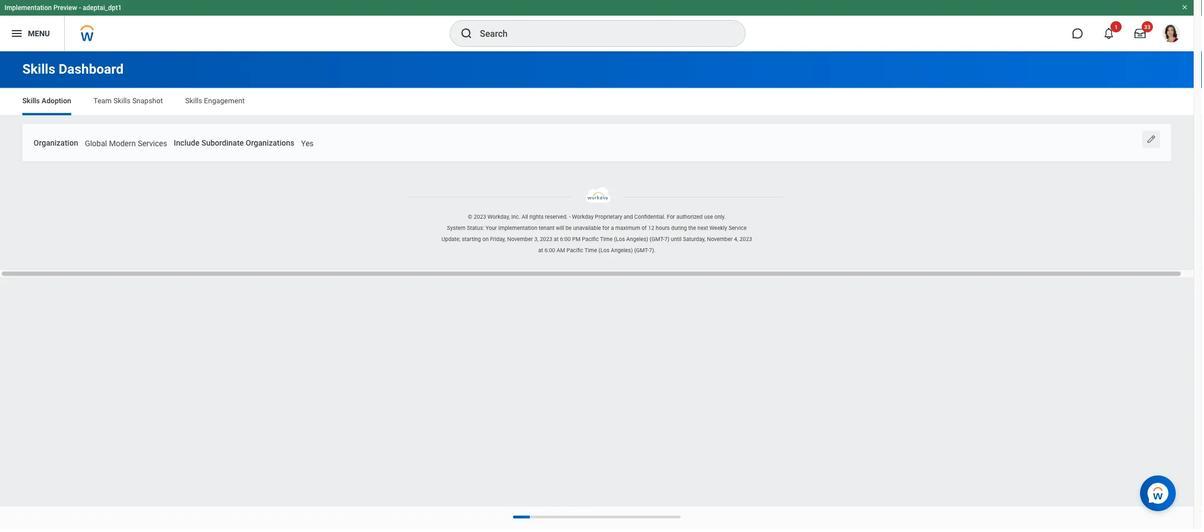 Task type: describe. For each thing, give the bounding box(es) containing it.
skills for skills engagement
[[185, 97, 202, 105]]

until
[[671, 236, 682, 243]]

workday,
[[488, 214, 510, 220]]

1 vertical spatial at
[[539, 247, 543, 254]]

7).
[[649, 247, 656, 254]]

implementation preview -   adeptai_dpt1
[[4, 4, 122, 12]]

snapshot
[[132, 97, 163, 105]]

0 vertical spatial pacific
[[582, 236, 599, 243]]

status:
[[467, 225, 485, 231]]

and
[[624, 214, 633, 220]]

during
[[672, 225, 687, 231]]

weekly
[[710, 225, 728, 231]]

next
[[698, 225, 709, 231]]

menu
[[28, 29, 50, 38]]

justify image
[[10, 27, 23, 40]]

include subordinate organizations
[[174, 138, 295, 147]]

use
[[705, 214, 713, 220]]

maximum
[[616, 225, 641, 231]]

0 vertical spatial 6:00
[[560, 236, 571, 243]]

Yes text field
[[301, 132, 314, 152]]

the
[[689, 225, 697, 231]]

2 horizontal spatial 2023
[[740, 236, 753, 243]]

confidential.
[[635, 214, 666, 220]]

1 horizontal spatial (los
[[614, 236, 625, 243]]

1 vertical spatial angeles)
[[611, 247, 633, 254]]

global modern services
[[85, 139, 167, 148]]

inc.
[[512, 214, 521, 220]]

1 button
[[1097, 21, 1122, 46]]

engagement
[[204, 97, 245, 105]]

on
[[483, 236, 489, 243]]

0 vertical spatial (gmt-
[[650, 236, 665, 243]]

7)
[[665, 236, 670, 243]]

skills dashboard main content
[[0, 51, 1195, 169]]

Search Workday  search field
[[480, 21, 723, 46]]

1 vertical spatial pacific
[[567, 247, 584, 254]]

search image
[[460, 27, 474, 40]]

1 horizontal spatial 2023
[[540, 236, 553, 243]]

workday
[[572, 214, 594, 220]]

organization element
[[85, 132, 167, 152]]

rights
[[530, 214, 544, 220]]

33 button
[[1129, 21, 1154, 46]]

reserved.
[[545, 214, 568, 220]]

1 november from the left
[[508, 236, 533, 243]]

authorized
[[677, 214, 703, 220]]

skills dashboard
[[22, 61, 124, 77]]

for
[[667, 214, 675, 220]]

organizations
[[246, 138, 295, 147]]

be
[[566, 225, 572, 231]]

skills for skills dashboard
[[22, 61, 55, 77]]

of
[[642, 225, 647, 231]]

all
[[522, 214, 528, 220]]

service
[[729, 225, 747, 231]]

for
[[603, 225, 610, 231]]

0 horizontal spatial 6:00
[[545, 247, 556, 254]]

system
[[447, 225, 466, 231]]



Task type: vqa. For each thing, say whether or not it's contained in the screenshot.
"SERVICE"
yes



Task type: locate. For each thing, give the bounding box(es) containing it.
1 vertical spatial (los
[[599, 247, 610, 254]]

- inside the menu banner
[[79, 4, 81, 12]]

angeles)
[[627, 236, 649, 243], [611, 247, 633, 254]]

tab list containing skills adoption
[[11, 89, 1183, 115]]

angeles) down of on the top right of the page
[[627, 236, 649, 243]]

6:00
[[560, 236, 571, 243], [545, 247, 556, 254]]

skills for skills adoption
[[22, 97, 40, 105]]

0 vertical spatial time
[[600, 236, 613, 243]]

november
[[508, 236, 533, 243], [707, 236, 733, 243]]

subordinate
[[202, 138, 244, 147]]

3,
[[535, 236, 539, 243]]

1 horizontal spatial november
[[707, 236, 733, 243]]

global
[[85, 139, 107, 148]]

menu button
[[0, 16, 64, 51]]

0 horizontal spatial time
[[585, 247, 598, 254]]

2023 right ©
[[474, 214, 487, 220]]

time down unavailable
[[585, 247, 598, 254]]

1 horizontal spatial implementation
[[499, 225, 538, 231]]

implementation down inc.
[[499, 225, 538, 231]]

1 horizontal spatial -
[[570, 214, 571, 220]]

(gmt- up "7)."
[[650, 236, 665, 243]]

0 vertical spatial at
[[554, 236, 559, 243]]

0 vertical spatial -
[[79, 4, 81, 12]]

(gmt-
[[650, 236, 665, 243], [635, 247, 649, 254]]

inbox large image
[[1135, 28, 1146, 39]]

1 vertical spatial (gmt-
[[635, 247, 649, 254]]

your
[[486, 225, 497, 231]]

implementation up menu dropdown button
[[4, 4, 52, 12]]

proprietary
[[595, 214, 623, 220]]

© 2023 workday, inc. all rights reserved. - workday proprietary and confidential. for authorized use only. system status: your implementation tenant will be unavailable for a maximum of 12 hours during the next weekly service update; starting on friday, november 3, 2023 at 6:00 pm pacific time (los angeles) (gmt-7) until saturday, november 4, 2023 at 6:00 am pacific time (los angeles) (gmt-7).
[[442, 214, 753, 254]]

skills left engagement
[[185, 97, 202, 105]]

0 horizontal spatial implementation
[[4, 4, 52, 12]]

skills right team
[[114, 97, 131, 105]]

0 horizontal spatial at
[[539, 247, 543, 254]]

friday,
[[490, 236, 506, 243]]

4,
[[734, 236, 739, 243]]

menu banner
[[0, 0, 1195, 51]]

1
[[1115, 23, 1118, 30]]

2 november from the left
[[707, 236, 733, 243]]

hours
[[656, 225, 670, 231]]

1 vertical spatial 6:00
[[545, 247, 556, 254]]

pacific
[[582, 236, 599, 243], [567, 247, 584, 254]]

skills engagement
[[185, 97, 245, 105]]

november down weekly
[[707, 236, 733, 243]]

1 horizontal spatial at
[[554, 236, 559, 243]]

update;
[[442, 236, 461, 243]]

organization
[[34, 138, 78, 147]]

edit image
[[1146, 134, 1158, 145]]

0 horizontal spatial (gmt-
[[635, 247, 649, 254]]

will
[[556, 225, 565, 231]]

preview
[[53, 4, 77, 12]]

modern
[[109, 139, 136, 148]]

6:00 left am
[[545, 247, 556, 254]]

tab list
[[11, 89, 1183, 115]]

notifications large image
[[1104, 28, 1115, 39]]

team
[[94, 97, 112, 105]]

2023 right 4,
[[740, 236, 753, 243]]

close environment banner image
[[1182, 4, 1189, 11]]

0 vertical spatial angeles)
[[627, 236, 649, 243]]

1 vertical spatial implementation
[[499, 225, 538, 231]]

at down 3,
[[539, 247, 543, 254]]

dashboard
[[59, 61, 124, 77]]

- right "preview"
[[79, 4, 81, 12]]

(los down for
[[599, 247, 610, 254]]

skills left the adoption
[[22, 97, 40, 105]]

skills adoption
[[22, 97, 71, 105]]

footer containing © 2023 workday, inc. all rights reserved. - workday proprietary and confidential. for authorized use only. system status: your implementation tenant will be unavailable for a maximum of 12 hours during the next weekly service update; starting on friday, november 3, 2023 at 6:00 pm pacific time (los angeles) (gmt-7) until saturday, november 4, 2023 at 6:00 am pacific time (los angeles) (gmt-7).
[[0, 187, 1195, 256]]

0 horizontal spatial (los
[[599, 247, 610, 254]]

1 horizontal spatial time
[[600, 236, 613, 243]]

1 horizontal spatial 6:00
[[560, 236, 571, 243]]

time down for
[[600, 236, 613, 243]]

tab list inside skills dashboard "main content"
[[11, 89, 1183, 115]]

- up be
[[570, 214, 571, 220]]

yes
[[301, 139, 314, 148]]

(gmt- down of on the top right of the page
[[635, 247, 649, 254]]

12
[[649, 225, 655, 231]]

starting
[[462, 236, 481, 243]]

include subordinate organizations element
[[301, 132, 314, 152]]

2023
[[474, 214, 487, 220], [540, 236, 553, 243], [740, 236, 753, 243]]

pacific down pm
[[567, 247, 584, 254]]

-
[[79, 4, 81, 12], [570, 214, 571, 220]]

pacific down unavailable
[[582, 236, 599, 243]]

0 horizontal spatial -
[[79, 4, 81, 12]]

only.
[[715, 214, 726, 220]]

0 vertical spatial (los
[[614, 236, 625, 243]]

footer
[[0, 187, 1195, 256]]

adoption
[[42, 97, 71, 105]]

2023 right 3,
[[540, 236, 553, 243]]

a
[[611, 225, 614, 231]]

services
[[138, 139, 167, 148]]

include
[[174, 138, 200, 147]]

unavailable
[[573, 225, 602, 231]]

implementation
[[4, 4, 52, 12], [499, 225, 538, 231]]

am
[[557, 247, 565, 254]]

(los down maximum
[[614, 236, 625, 243]]

Global Modern Services text field
[[85, 132, 167, 152]]

profile logan mcneil image
[[1163, 25, 1181, 45]]

at down will on the left
[[554, 236, 559, 243]]

team skills snapshot
[[94, 97, 163, 105]]

at
[[554, 236, 559, 243], [539, 247, 543, 254]]

pm
[[573, 236, 581, 243]]

1 horizontal spatial (gmt-
[[650, 236, 665, 243]]

adeptai_dpt1
[[83, 4, 122, 12]]

1 vertical spatial -
[[570, 214, 571, 220]]

(los
[[614, 236, 625, 243], [599, 247, 610, 254]]

0 horizontal spatial november
[[508, 236, 533, 243]]

implementation inside © 2023 workday, inc. all rights reserved. - workday proprietary and confidential. for authorized use only. system status: your implementation tenant will be unavailable for a maximum of 12 hours during the next weekly service update; starting on friday, november 3, 2023 at 6:00 pm pacific time (los angeles) (gmt-7) until saturday, november 4, 2023 at 6:00 am pacific time (los angeles) (gmt-7).
[[499, 225, 538, 231]]

implementation inside the menu banner
[[4, 4, 52, 12]]

skills
[[22, 61, 55, 77], [22, 97, 40, 105], [114, 97, 131, 105], [185, 97, 202, 105]]

tenant
[[539, 225, 555, 231]]

- inside © 2023 workday, inc. all rights reserved. - workday proprietary and confidential. for authorized use only. system status: your implementation tenant will be unavailable for a maximum of 12 hours during the next weekly service update; starting on friday, november 3, 2023 at 6:00 pm pacific time (los angeles) (gmt-7) until saturday, november 4, 2023 at 6:00 am pacific time (los angeles) (gmt-7).
[[570, 214, 571, 220]]

november left 3,
[[508, 236, 533, 243]]

1 vertical spatial time
[[585, 247, 598, 254]]

angeles) down maximum
[[611, 247, 633, 254]]

0 horizontal spatial 2023
[[474, 214, 487, 220]]

saturday,
[[683, 236, 706, 243]]

33
[[1145, 23, 1151, 30]]

time
[[600, 236, 613, 243], [585, 247, 598, 254]]

0 vertical spatial implementation
[[4, 4, 52, 12]]

6:00 left pm
[[560, 236, 571, 243]]

©
[[468, 214, 473, 220]]

skills up "skills adoption"
[[22, 61, 55, 77]]



